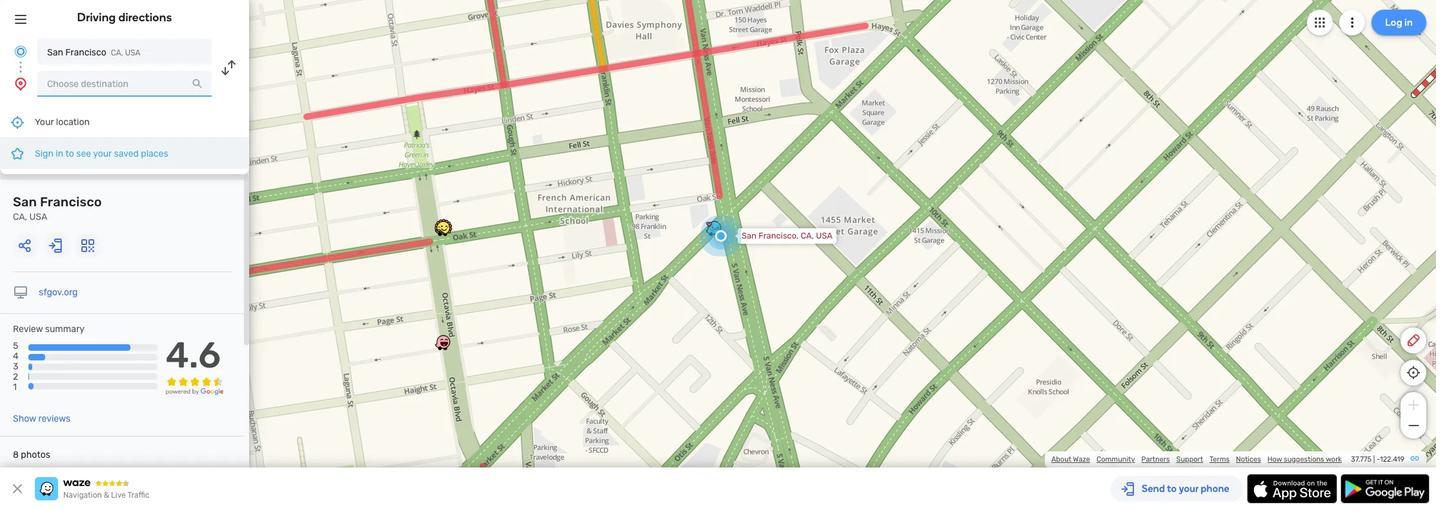 Task type: vqa. For each thing, say whether or not it's contained in the screenshot.
leftmost Usa
yes



Task type: locate. For each thing, give the bounding box(es) containing it.
1 horizontal spatial usa
[[125, 48, 140, 57]]

37.775 | -122.419
[[1352, 456, 1405, 464]]

show reviews
[[13, 414, 70, 425]]

location image
[[13, 76, 28, 92]]

navigation
[[63, 491, 102, 500]]

1 vertical spatial usa
[[29, 212, 47, 223]]

san francisco, ca, usa
[[742, 231, 833, 241]]

0 vertical spatial francisco
[[65, 47, 106, 58]]

1 horizontal spatial ca,
[[111, 48, 123, 57]]

ca, up "choose destination" text box
[[111, 48, 123, 57]]

driving
[[77, 10, 116, 25]]

recenter image
[[10, 115, 25, 130]]

2 vertical spatial usa
[[816, 231, 833, 241]]

san left francisco,
[[742, 231, 757, 241]]

usa
[[125, 48, 140, 57], [29, 212, 47, 223], [816, 231, 833, 241]]

ca,
[[111, 48, 123, 57], [13, 212, 27, 223], [801, 231, 814, 241]]

&
[[104, 491, 109, 500]]

francisco inside san francisco ca, usa
[[40, 194, 102, 210]]

san
[[47, 47, 63, 58], [13, 194, 37, 210], [742, 231, 757, 241]]

notices link
[[1236, 456, 1261, 464]]

8
[[13, 450, 19, 461]]

francisco
[[65, 47, 106, 58], [40, 194, 102, 210]]

2 horizontal spatial ca,
[[801, 231, 814, 241]]

zoom out image
[[1406, 418, 1422, 434]]

how
[[1268, 456, 1282, 464]]

san right the current location "icon"
[[47, 47, 63, 58]]

0 vertical spatial ca,
[[111, 48, 123, 57]]

1 vertical spatial san
[[13, 194, 37, 210]]

photos
[[21, 450, 50, 461]]

support link
[[1177, 456, 1203, 464]]

Choose destination text field
[[37, 71, 212, 97]]

star image
[[10, 146, 25, 161]]

1 vertical spatial ca,
[[13, 212, 27, 223]]

ca, right francisco,
[[801, 231, 814, 241]]

driving directions
[[77, 10, 172, 25]]

current location image
[[13, 44, 28, 59]]

0 vertical spatial san
[[47, 47, 63, 58]]

community link
[[1097, 456, 1135, 464]]

list box
[[0, 107, 249, 174]]

2 vertical spatial ca,
[[801, 231, 814, 241]]

4.6
[[166, 335, 221, 377]]

1 vertical spatial francisco
[[40, 194, 102, 210]]

zoom in image
[[1406, 398, 1422, 413]]

partners
[[1142, 456, 1170, 464]]

san francisco ca, usa
[[47, 47, 140, 58], [13, 194, 102, 223]]

how suggestions work link
[[1268, 456, 1342, 464]]

directions
[[118, 10, 172, 25]]

0 horizontal spatial san
[[13, 194, 37, 210]]

2 vertical spatial san
[[742, 231, 757, 241]]

5
[[13, 341, 18, 352]]

ca, down star image
[[13, 212, 27, 223]]

san down star image
[[13, 194, 37, 210]]



Task type: describe. For each thing, give the bounding box(es) containing it.
3
[[13, 362, 18, 373]]

0 horizontal spatial ca,
[[13, 212, 27, 223]]

1
[[13, 383, 17, 393]]

0 vertical spatial usa
[[125, 48, 140, 57]]

traffic
[[128, 491, 149, 500]]

pencil image
[[1406, 333, 1422, 349]]

review summary
[[13, 324, 85, 335]]

san inside san francisco ca, usa
[[13, 194, 37, 210]]

partners link
[[1142, 456, 1170, 464]]

reviews
[[38, 414, 70, 425]]

122.419
[[1380, 456, 1405, 464]]

sfgov.org link
[[39, 287, 78, 298]]

2
[[13, 372, 18, 383]]

sfgov.org
[[39, 287, 78, 298]]

about waze community partners support terms notices how suggestions work
[[1052, 456, 1342, 464]]

|
[[1374, 456, 1375, 464]]

notices
[[1236, 456, 1261, 464]]

computer image
[[13, 285, 28, 301]]

review
[[13, 324, 43, 335]]

8 photos
[[13, 450, 50, 461]]

navigation & live traffic
[[63, 491, 149, 500]]

link image
[[1410, 454, 1420, 464]]

x image
[[10, 482, 25, 497]]

37.775
[[1352, 456, 1372, 464]]

support
[[1177, 456, 1203, 464]]

about waze link
[[1052, 456, 1090, 464]]

waze
[[1073, 456, 1090, 464]]

0 vertical spatial san francisco ca, usa
[[47, 47, 140, 58]]

terms link
[[1210, 456, 1230, 464]]

2 horizontal spatial san
[[742, 231, 757, 241]]

community
[[1097, 456, 1135, 464]]

-
[[1377, 456, 1380, 464]]

summary
[[45, 324, 85, 335]]

francisco,
[[759, 231, 799, 241]]

suggestions
[[1284, 456, 1325, 464]]

work
[[1326, 456, 1342, 464]]

show
[[13, 414, 36, 425]]

live
[[111, 491, 126, 500]]

0 horizontal spatial usa
[[29, 212, 47, 223]]

terms
[[1210, 456, 1230, 464]]

4
[[13, 351, 19, 362]]

5 4 3 2 1
[[13, 341, 19, 393]]

1 horizontal spatial san
[[47, 47, 63, 58]]

2 horizontal spatial usa
[[816, 231, 833, 241]]

1 vertical spatial san francisco ca, usa
[[13, 194, 102, 223]]

about
[[1052, 456, 1072, 464]]



